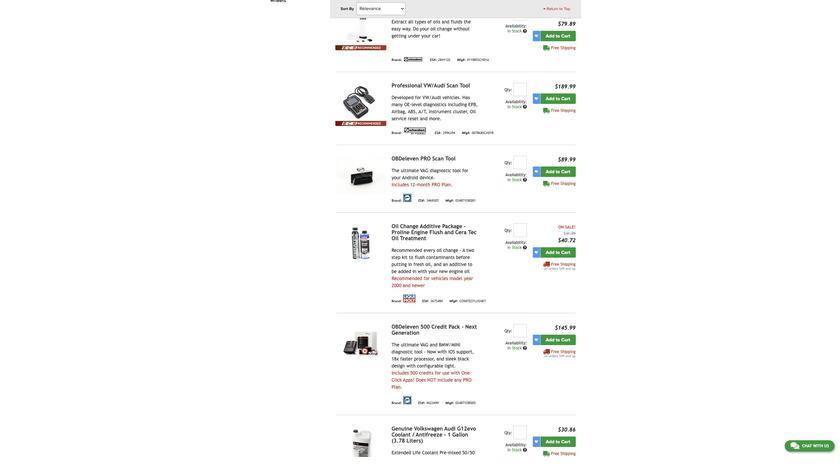 Task type: vqa. For each thing, say whether or not it's contained in the screenshot.
compliance
no



Task type: locate. For each thing, give the bounding box(es) containing it.
for up level
[[415, 95, 421, 100]]

None number field
[[514, 7, 527, 20], [514, 83, 527, 96], [514, 156, 527, 169], [514, 224, 527, 237], [514, 324, 527, 338], [514, 426, 527, 440], [514, 7, 527, 20], [514, 83, 527, 96], [514, 156, 527, 169], [514, 224, 527, 237], [514, 324, 527, 338], [514, 426, 527, 440]]

$49 down $145.99
[[559, 355, 565, 358]]

0 vertical spatial scan
[[447, 82, 458, 89]]

to down $145.99
[[556, 337, 560, 343]]

3 add from the top
[[546, 169, 555, 175]]

cart down the $89.99
[[561, 169, 571, 175]]

coolant inside genuine volkswagen audi g12evo coolant / antifreeze - 1 gallon (3.78 liters)
[[392, 432, 411, 438]]

includes inside 'the ultimate vag diagnostic tool for your android device. includes 12-month pro plan.'
[[392, 182, 409, 187]]

diagnostic
[[430, 168, 451, 173], [392, 350, 413, 355]]

sale! for $40.72
[[565, 225, 576, 230]]

1 vertical spatial in
[[413, 269, 417, 274]]

1 vertical spatial up
[[572, 355, 576, 358]]

1 vertical spatial includes
[[392, 371, 409, 376]]

2 qty: from the top
[[505, 161, 513, 165]]

free down $145.99
[[551, 350, 560, 355]]

genuine
[[392, 426, 413, 432]]

extract
[[392, 19, 407, 24]]

oil
[[431, 26, 436, 31], [437, 248, 442, 253], [465, 269, 470, 274]]

0 vertical spatial change
[[437, 26, 452, 31]]

4623499
[[427, 402, 439, 405]]

brand:
[[392, 58, 402, 62], [392, 131, 402, 135], [392, 199, 402, 203], [392, 300, 402, 303], [392, 402, 402, 405]]

1 vertical spatial oil
[[437, 248, 442, 253]]

your down oil,
[[429, 269, 438, 274]]

1 recommended from the top
[[392, 248, 422, 253]]

1 obdeleven - corporate logo image from the top
[[403, 194, 412, 202]]

schwaben by foxwell - corporate logo image
[[403, 128, 428, 134]]

add to cart down $79.89
[[546, 33, 571, 39]]

5 in stock from the top
[[508, 346, 523, 351]]

1 in from the top
[[508, 29, 511, 33]]

cart for $145.99
[[561, 337, 571, 343]]

epb,
[[469, 102, 478, 107]]

1 add to wish list image from the top
[[535, 97, 538, 100]]

1 vertical spatial on
[[559, 225, 564, 230]]

two
[[467, 248, 474, 253]]

availability: for $89.99
[[506, 173, 527, 177]]

in stock for $145.99
[[508, 346, 523, 351]]

4 in from the top
[[508, 246, 511, 250]]

shipping down the $89.99
[[561, 181, 576, 186]]

pro
[[421, 156, 431, 162], [432, 182, 440, 187], [463, 378, 472, 383]]

tool for obdeleven pro scan tool
[[446, 156, 456, 162]]

obdeleven for obdeleven pro scan tool
[[392, 156, 419, 162]]

4 qty: from the top
[[505, 329, 513, 334]]

2 stock from the top
[[512, 105, 522, 109]]

a
[[463, 248, 465, 253]]

brand: down service
[[392, 131, 402, 135]]

in for professional vw/audi scan tool
[[508, 105, 511, 109]]

2 horizontal spatial oil
[[465, 269, 470, 274]]

add to cart down $189.99
[[546, 96, 571, 102]]

4 free shipping from the top
[[551, 452, 576, 457]]

cart down $40.72
[[561, 250, 571, 256]]

mfg#: 011885sch01a
[[457, 58, 489, 62]]

- for pack
[[462, 324, 464, 330]]

on inside the on sale!                         save 15% $93.99 $79.89
[[540, 8, 545, 13]]

add to cart button for $89.99
[[541, 167, 576, 177]]

0 vertical spatial includes
[[392, 182, 409, 187]]

airbag,
[[392, 109, 407, 114]]

3 in from the top
[[508, 178, 511, 182]]

the inside the 'the ultimate vag and bmw/mini diagnostic tool - now with ios support, 18x faster processor, and sleek black design with configurable light. includes 500 credits for use with one- click apps! does not include any pro plan.'
[[392, 342, 400, 348]]

- inside oil change additive package - proline engine flush and cera tec oil treatment
[[464, 223, 466, 230]]

free down $40.72
[[551, 262, 560, 267]]

ecs tuning recommends this product. image for 6.5 liter fluid extractor
[[335, 45, 386, 50]]

0 horizontal spatial on
[[540, 8, 545, 13]]

2 in stock from the top
[[508, 105, 523, 109]]

5 in from the top
[[508, 346, 511, 351]]

- inside obdeleven 500 credit pack - next generation
[[462, 324, 464, 330]]

professional vw/audi scan tool
[[392, 82, 470, 89]]

oils
[[433, 19, 441, 24]]

ultimate for pro
[[401, 168, 419, 173]]

the inside 'the ultimate vag diagnostic tool for your android device. includes 12-month pro plan.'
[[392, 168, 400, 173]]

for left use
[[435, 371, 441, 376]]

for up 024871obd01
[[462, 168, 469, 173]]

1 ultimate from the top
[[401, 168, 419, 173]]

1 vertical spatial the
[[392, 342, 400, 348]]

0 horizontal spatial pro
[[421, 156, 431, 162]]

diagnostic up faster
[[392, 350, 413, 355]]

mfg#: left 011885sch01a
[[457, 58, 466, 62]]

add to wish list image
[[535, 34, 538, 38], [535, 339, 538, 342], [535, 441, 538, 444]]

mfg#: for 6.5 liter fluid extractor
[[457, 58, 466, 62]]

genuine volkswagen audi g12evo coolant / antifreeze - 1 gallon (3.78 liters) link
[[392, 426, 476, 444]]

to for add to cart button related to $30.86
[[556, 439, 560, 445]]

1 vertical spatial on
[[544, 355, 548, 358]]

- for change
[[460, 248, 461, 253]]

cart
[[561, 33, 571, 39], [561, 96, 571, 102], [561, 169, 571, 175], [561, 250, 571, 256], [561, 337, 571, 343], [561, 439, 571, 445]]

0 vertical spatial plan.
[[442, 182, 453, 187]]

6 in stock from the top
[[508, 448, 523, 453]]

0 horizontal spatial oil
[[431, 26, 436, 31]]

1 vertical spatial vw/audi
[[423, 95, 441, 100]]

free down $189.99
[[551, 108, 560, 113]]

with down faster
[[407, 364, 416, 369]]

mfg#: left 024871obd01
[[446, 199, 454, 203]]

1 horizontal spatial tool
[[460, 82, 470, 89]]

caret up image
[[543, 7, 546, 11]]

month
[[417, 182, 430, 187]]

question circle image for $189.99
[[523, 105, 527, 109]]

0 vertical spatial ecs tuning recommends this product. image
[[335, 45, 386, 50]]

add to cart down $145.99
[[546, 337, 571, 343]]

2 add to wish list image from the top
[[535, 339, 538, 342]]

0 vertical spatial obdeleven
[[392, 156, 419, 162]]

1 vertical spatial orders
[[549, 355, 558, 358]]

2 question circle image from the top
[[523, 448, 527, 453]]

on for $79.89
[[540, 8, 545, 13]]

add to wish list image
[[535, 97, 538, 100], [535, 170, 538, 174], [535, 251, 538, 254]]

shipping down $79.89
[[561, 46, 576, 50]]

0 vertical spatial coolant
[[392, 432, 411, 438]]

obdeleven down liqui-moly - corporate logo
[[392, 324, 419, 330]]

vag up now
[[420, 342, 429, 348]]

5 availability: from the top
[[506, 341, 527, 346]]

0 vertical spatial ultimate
[[401, 168, 419, 173]]

oil up contaminants
[[437, 248, 442, 253]]

and down contaminants
[[434, 262, 442, 267]]

free down the $89.99
[[551, 181, 560, 186]]

in
[[508, 29, 511, 33], [508, 105, 511, 109], [508, 178, 511, 182], [508, 246, 511, 250], [508, 346, 511, 351], [508, 448, 511, 453]]

1 vertical spatial scan
[[432, 156, 444, 162]]

0 vertical spatial tool
[[453, 168, 461, 173]]

vag for pro
[[420, 168, 429, 173]]

to down $40.72
[[556, 250, 560, 256]]

1 vertical spatial 500
[[410, 371, 418, 376]]

1
[[448, 432, 451, 438]]

0 vertical spatial question circle image
[[523, 246, 527, 250]]

2 vertical spatial oil
[[465, 269, 470, 274]]

0 horizontal spatial 500
[[410, 371, 418, 376]]

/
[[412, 432, 415, 438]]

the down "obdeleven pro scan tool" link
[[392, 168, 400, 173]]

0 vertical spatial tool
[[460, 82, 470, 89]]

cart down $189.99
[[561, 96, 571, 102]]

developed
[[392, 95, 414, 100]]

audi
[[445, 426, 456, 432]]

1 horizontal spatial sale!
[[565, 225, 576, 230]]

on up $41.99
[[559, 225, 564, 230]]

stock for $145.99
[[512, 346, 522, 351]]

ecs tuning recommends this product. image for professional vw/audi scan tool
[[335, 121, 386, 126]]

includes
[[392, 182, 409, 187], [392, 371, 409, 376]]

add to cart down $30.86
[[546, 439, 571, 445]]

add to wish list image for $30.86
[[535, 441, 538, 444]]

1 vertical spatial add to wish list image
[[535, 339, 538, 342]]

free shipping for $30.86
[[551, 452, 576, 457]]

to down $189.99
[[556, 96, 560, 102]]

0 vertical spatial vw/audi
[[424, 82, 445, 89]]

ultimate inside the 'the ultimate vag and bmw/mini diagnostic tool - now with ios support, 18x faster processor, and sleek black design with configurable light. includes 500 credits for use with one- click apps! does not include any pro plan.'
[[401, 342, 419, 348]]

2 in from the top
[[508, 105, 511, 109]]

click
[[392, 378, 402, 383]]

processor,
[[414, 357, 435, 362]]

1 obdeleven from the top
[[392, 156, 419, 162]]

sale! for $79.89
[[546, 8, 557, 13]]

up down $145.99
[[572, 355, 576, 358]]

6 in from the top
[[508, 448, 511, 453]]

recommended down added
[[392, 276, 422, 281]]

question circle image
[[523, 246, 527, 250], [523, 448, 527, 453]]

add to cart button down the $89.99
[[541, 167, 576, 177]]

2 recommended from the top
[[392, 276, 422, 281]]

be
[[392, 269, 397, 274]]

vag for 500
[[420, 342, 429, 348]]

4 shipping from the top
[[561, 262, 576, 267]]

fluids
[[451, 19, 463, 24]]

2 vertical spatial add to wish list image
[[535, 251, 538, 254]]

1 vertical spatial $49
[[559, 355, 565, 358]]

1 vertical spatial pro
[[432, 182, 440, 187]]

es#: for change
[[423, 300, 429, 303]]

es#: for liter
[[430, 58, 437, 62]]

1 vertical spatial plan.
[[392, 385, 403, 390]]

2 add to cart from the top
[[546, 96, 571, 102]]

3 brand: from the top
[[392, 199, 402, 203]]

ultimate for 500
[[401, 342, 419, 348]]

1 horizontal spatial 500
[[421, 324, 430, 330]]

$49 down $40.72
[[559, 267, 565, 271]]

your left android
[[392, 175, 401, 180]]

next
[[465, 324, 477, 330]]

6 add to cart from the top
[[546, 439, 571, 445]]

mfg#: for oil change additive package - proline engine flush and cera tec oil treatment
[[450, 300, 458, 303]]

0 horizontal spatial tool
[[414, 350, 423, 355]]

tool inside 'the ultimate vag diagnostic tool for your android device. includes 12-month pro plan.'
[[453, 168, 461, 173]]

to down $79.89
[[556, 33, 560, 39]]

mixed
[[448, 450, 461, 456]]

0 vertical spatial add to wish list image
[[535, 34, 538, 38]]

es#4623499 - 024871obd05 - obdeleven 500 credit pack - next generation - the ultimate vag and bmw/mini diagnostic tool - now with ios support, 18x faster processor, and sleek black design with configurable light. - obdeleven - audi bmw volkswagen mini image
[[335, 324, 386, 363]]

0 horizontal spatial diagnostic
[[392, 350, 413, 355]]

007868sch01b
[[472, 131, 494, 135]]

4 in stock from the top
[[508, 246, 523, 250]]

sale! up $41.99
[[565, 225, 576, 230]]

2 vertical spatial pro
[[463, 378, 472, 383]]

not
[[427, 378, 436, 383]]

vw/audi
[[424, 82, 445, 89], [423, 95, 441, 100]]

free shipping on orders $49 and up
[[544, 262, 576, 271], [544, 350, 576, 358]]

$41.99
[[564, 231, 576, 236]]

2 ultimate from the top
[[401, 342, 419, 348]]

1 vertical spatial obdeleven
[[392, 324, 419, 330]]

- left 1
[[444, 432, 446, 438]]

add to cart button down $40.72
[[541, 248, 576, 258]]

0 vertical spatial oil
[[431, 26, 436, 31]]

$30.86
[[558, 427, 576, 433]]

0 horizontal spatial scan
[[432, 156, 444, 162]]

0 horizontal spatial sale!
[[546, 8, 557, 13]]

brand: down click
[[392, 402, 402, 405]]

brand: for obdeleven 500 credit pack - next generation
[[392, 402, 402, 405]]

500 left credit
[[421, 324, 430, 330]]

sale! inside the on sale!                         save 15% $93.99 $79.89
[[546, 8, 557, 13]]

1 horizontal spatial diagnostic
[[430, 168, 451, 173]]

vehicles
[[431, 276, 448, 281]]

change
[[400, 223, 419, 230]]

mfg#: right 3675484
[[450, 300, 458, 303]]

to down $30.86
[[556, 439, 560, 445]]

sale! right the caret up image
[[546, 8, 557, 13]]

2 horizontal spatial pro
[[463, 378, 472, 383]]

0 vertical spatial orders
[[549, 267, 558, 271]]

es#: left the 2841122
[[430, 58, 437, 62]]

5 add from the top
[[546, 337, 555, 343]]

to for add to cart button related to $145.99
[[556, 337, 560, 343]]

availability:
[[506, 24, 527, 28], [506, 100, 527, 104], [506, 173, 527, 177], [506, 240, 527, 245], [506, 341, 527, 346], [506, 443, 527, 448]]

qty:
[[505, 87, 513, 92], [505, 161, 513, 165], [505, 228, 513, 233], [505, 329, 513, 334], [505, 431, 513, 436]]

configurable
[[417, 364, 443, 369]]

3 cart from the top
[[561, 169, 571, 175]]

4 question circle image from the top
[[523, 346, 527, 351]]

6 cart from the top
[[561, 439, 571, 445]]

and
[[442, 19, 450, 24], [420, 116, 428, 121], [445, 229, 454, 236], [434, 262, 442, 267], [566, 267, 571, 271], [403, 283, 411, 288], [430, 342, 438, 348], [566, 355, 571, 358], [437, 357, 444, 362]]

diagnostic up device.
[[430, 168, 451, 173]]

mfg#: for professional vw/audi scan tool
[[462, 131, 471, 135]]

2 the from the top
[[392, 342, 400, 348]]

brand: up change
[[392, 199, 402, 203]]

3 question circle image from the top
[[523, 178, 527, 182]]

6 free from the top
[[551, 452, 560, 457]]

1 ecs tuning recommends this product. image from the top
[[335, 45, 386, 50]]

shipping down $30.86
[[561, 452, 576, 457]]

by
[[349, 6, 354, 11]]

18x
[[392, 357, 399, 362]]

0 vertical spatial oil
[[470, 109, 476, 114]]

availability: for on sale!
[[506, 240, 527, 245]]

in stock
[[508, 29, 523, 33], [508, 105, 523, 109], [508, 178, 523, 182], [508, 246, 523, 250], [508, 346, 523, 351], [508, 448, 523, 453]]

sale! inside the on sale! $41.99 $40.72
[[565, 225, 576, 230]]

does
[[416, 378, 426, 383]]

scan for pro
[[432, 156, 444, 162]]

brand: for oil change additive package - proline engine flush and cera tec oil treatment
[[392, 300, 402, 303]]

0 horizontal spatial coolant
[[392, 432, 411, 438]]

4 free from the top
[[551, 262, 560, 267]]

tool inside the 'the ultimate vag and bmw/mini diagnostic tool - now with ios support, 18x faster processor, and sleek black design with configurable light. includes 500 credits for use with one- click apps! does not include any pro plan.'
[[414, 350, 423, 355]]

1 horizontal spatial coolant
[[422, 450, 438, 456]]

1 horizontal spatial plan.
[[442, 182, 453, 187]]

tool up processor,
[[414, 350, 423, 355]]

ultimate inside 'the ultimate vag diagnostic tool for your android device. includes 12-month pro plan.'
[[401, 168, 419, 173]]

2 includes from the top
[[392, 371, 409, 376]]

1 vertical spatial ultimate
[[401, 342, 419, 348]]

in for oil change additive package - proline engine flush and cera tec oil treatment
[[508, 246, 511, 250]]

fresh
[[414, 262, 424, 267]]

including
[[448, 102, 467, 107]]

in stock for $89.99
[[508, 178, 523, 182]]

6.5
[[392, 7, 400, 13]]

add
[[546, 33, 555, 39], [546, 96, 555, 102], [546, 169, 555, 175], [546, 250, 555, 256], [546, 337, 555, 343], [546, 439, 555, 445]]

question circle image for $145.99
[[523, 346, 527, 351]]

tool up 'has'
[[460, 82, 470, 89]]

add to cart for $189.99
[[546, 96, 571, 102]]

pro down device.
[[432, 182, 440, 187]]

for up newer
[[424, 276, 430, 281]]

2 obdeleven - corporate logo image from the top
[[403, 396, 412, 405]]

brand: for professional vw/audi scan tool
[[392, 131, 402, 135]]

scan up the vehicles.
[[447, 82, 458, 89]]

500 inside the 'the ultimate vag and bmw/mini diagnostic tool - now with ios support, 18x faster processor, and sleek black design with configurable light. includes 500 credits for use with one- click apps! does not include any pro plan.'
[[410, 371, 418, 376]]

1 vertical spatial tool
[[414, 350, 423, 355]]

2 vertical spatial add to wish list image
[[535, 441, 538, 444]]

0 horizontal spatial tool
[[446, 156, 456, 162]]

2 on from the top
[[544, 355, 548, 358]]

5 add to cart from the top
[[546, 337, 571, 343]]

1 vertical spatial obdeleven - corporate logo image
[[403, 396, 412, 405]]

car!
[[432, 33, 441, 38]]

oil down epb,
[[470, 109, 476, 114]]

your inside 'the ultimate vag diagnostic tool for your android device. includes 12-month pro plan.'
[[392, 175, 401, 180]]

3 free shipping from the top
[[551, 181, 576, 186]]

includes inside the 'the ultimate vag and bmw/mini diagnostic tool - now with ios support, 18x faster processor, and sleek black design with configurable light. includes 500 credits for use with one- click apps! does not include any pro plan.'
[[392, 371, 409, 376]]

obdeleven for obdeleven 500 credit pack - next generation
[[392, 324, 419, 330]]

1 free shipping on orders $49 and up from the top
[[544, 262, 576, 271]]

$79.89
[[558, 21, 576, 27]]

free shipping for $189.99
[[551, 108, 576, 113]]

- left now
[[424, 350, 426, 355]]

service
[[392, 116, 407, 121]]

for inside the 'the ultimate vag and bmw/mini diagnostic tool - now with ios support, 18x faster processor, and sleek black design with configurable light. includes 500 credits for use with one- click apps! does not include any pro plan.'
[[435, 371, 441, 376]]

0 vertical spatial the
[[392, 168, 400, 173]]

3 add to cart button from the top
[[541, 167, 576, 177]]

on inside the on sale! $41.99 $40.72
[[559, 225, 564, 230]]

2 add to cart button from the top
[[541, 94, 576, 104]]

oil inside extract all types of oils and fluids the easy way. do your oil change without getting under your car!
[[431, 26, 436, 31]]

for inside developed for vw/audi vehicles. has many oe-level diagnostics including epb, airbag, abs, a/t, instrument cluster, oil service reset and more.
[[415, 95, 421, 100]]

to down the $89.99
[[556, 169, 560, 175]]

6 add to cart button from the top
[[541, 437, 576, 447]]

1 includes from the top
[[392, 182, 409, 187]]

free shipping down $79.89
[[551, 46, 576, 50]]

5 shipping from the top
[[561, 350, 576, 355]]

with inside the recommended every oil change - a two step kit to flush contaminants before putting in fresh oil, and an additive to be added in with your new engine oil recommended for vehicles model year 2000 and newer
[[418, 269, 427, 274]]

1 vertical spatial diagnostic
[[392, 350, 413, 355]]

1 vertical spatial add to wish list image
[[535, 170, 538, 174]]

apps!
[[403, 378, 415, 383]]

stock for $89.99
[[512, 178, 522, 182]]

with up "any"
[[451, 371, 460, 376]]

the ultimate vag diagnostic tool for your android device. includes 12-month pro plan.
[[392, 168, 469, 187]]

1 vertical spatial sale!
[[565, 225, 576, 230]]

vag inside 'the ultimate vag diagnostic tool for your android device. includes 12-month pro plan.'
[[420, 168, 429, 173]]

es#: for vw/audi
[[435, 131, 442, 135]]

and right 'oils'
[[442, 19, 450, 24]]

and up now
[[430, 342, 438, 348]]

new
[[439, 269, 448, 274]]

shipping down $145.99
[[561, 350, 576, 355]]

obdeleven - corporate logo image
[[403, 194, 412, 202], [403, 396, 412, 405]]

cart down $145.99
[[561, 337, 571, 343]]

vw/audi inside developed for vw/audi vehicles. has many oe-level diagnostics including epb, airbag, abs, a/t, instrument cluster, oil service reset and more.
[[423, 95, 441, 100]]

oil left change
[[392, 223, 399, 230]]

faster
[[400, 357, 413, 362]]

0 vertical spatial recommended
[[392, 248, 422, 253]]

0 vertical spatial in
[[408, 262, 412, 267]]

for inside 'the ultimate vag diagnostic tool for your android device. includes 12-month pro plan.'
[[462, 168, 469, 173]]

0 vertical spatial diagnostic
[[430, 168, 451, 173]]

cart down $30.86
[[561, 439, 571, 445]]

bmw/mini
[[439, 342, 461, 348]]

0 vertical spatial obdeleven - corporate logo image
[[403, 194, 412, 202]]

scan
[[447, 82, 458, 89], [432, 156, 444, 162]]

liters)
[[407, 438, 423, 444]]

gallon
[[453, 432, 468, 438]]

vag
[[420, 168, 429, 173], [420, 342, 429, 348]]

3 in stock from the top
[[508, 178, 523, 182]]

obdeleven - corporate logo image for obdeleven 500 credit pack - next generation
[[403, 396, 412, 405]]

g12evo
[[457, 426, 476, 432]]

add to cart
[[546, 33, 571, 39], [546, 96, 571, 102], [546, 169, 571, 175], [546, 250, 571, 256], [546, 337, 571, 343], [546, 439, 571, 445]]

diagnostic inside the 'the ultimate vag and bmw/mini diagnostic tool - now with ios support, 18x faster processor, and sleek black design with configurable light. includes 500 credits for use with one- click apps! does not include any pro plan.'
[[392, 350, 413, 355]]

0 vertical spatial $49
[[559, 267, 565, 271]]

500 inside obdeleven 500 credit pack - next generation
[[421, 324, 430, 330]]

1 horizontal spatial scan
[[447, 82, 458, 89]]

1 vertical spatial recommended
[[392, 276, 422, 281]]

vag inside the 'the ultimate vag and bmw/mini diagnostic tool - now with ios support, 18x faster processor, and sleek black design with configurable light. includes 500 credits for use with one- click apps! does not include any pro plan.'
[[420, 342, 429, 348]]

0 vertical spatial add to wish list image
[[535, 97, 538, 100]]

3 stock from the top
[[512, 178, 522, 182]]

es#2996394 - 007868sch01b - professional vw/audi scan tool - developed for vw/audi vehicles. has many oe-level diagnostics including epb, airbag, abs, a/t, instrument cluster, oil service reset and more. - schwaben by foxwell - audi volkswagen image
[[335, 83, 386, 121]]

- inside the recommended every oil change - a two step kit to flush contaminants before putting in fresh oil, and an additive to be added in with your new engine oil recommended for vehicles model year 2000 and newer
[[460, 248, 461, 253]]

plan. down click
[[392, 385, 403, 390]]

in down fresh
[[413, 269, 417, 274]]

0 vertical spatial vag
[[420, 168, 429, 173]]

in stock for $189.99
[[508, 105, 523, 109]]

011885sch01a
[[467, 58, 489, 62]]

flush
[[430, 229, 443, 236]]

pro down one-
[[463, 378, 472, 383]]

chat
[[802, 444, 812, 449]]

3 shipping from the top
[[561, 181, 576, 186]]

and down $40.72
[[566, 267, 571, 271]]

1 horizontal spatial in
[[413, 269, 417, 274]]

3 add to cart from the top
[[546, 169, 571, 175]]

1 vertical spatial tool
[[446, 156, 456, 162]]

question circle image for $89.99
[[523, 178, 527, 182]]

1 vertical spatial coolant
[[422, 450, 438, 456]]

1 horizontal spatial pro
[[432, 182, 440, 187]]

2 ecs tuning recommends this product. image from the top
[[335, 121, 386, 126]]

question circle image
[[523, 29, 527, 33], [523, 105, 527, 109], [523, 178, 527, 182], [523, 346, 527, 351]]

change down 'oils'
[[437, 26, 452, 31]]

ecs tuning recommends this product. image
[[335, 45, 386, 50], [335, 121, 386, 126]]

volkswagen
[[414, 426, 443, 432]]

change up contaminants
[[443, 248, 458, 253]]

in for obdeleven 500 credit pack - next generation
[[508, 346, 511, 351]]

1 horizontal spatial on
[[559, 225, 564, 230]]

1 horizontal spatial oil
[[437, 248, 442, 253]]

add to cart down the $89.99
[[546, 169, 571, 175]]

4 stock from the top
[[512, 246, 522, 250]]

1 the from the top
[[392, 168, 400, 173]]

4 add to cart from the top
[[546, 250, 571, 256]]

0 vertical spatial free shipping on orders $49 and up
[[544, 262, 576, 271]]

scan up 'the ultimate vag diagnostic tool for your android device. includes 12-month pro plan.'
[[432, 156, 444, 162]]

mfg#: for obdeleven 500 credit pack - next generation
[[446, 402, 454, 405]]

0 vertical spatial sale!
[[546, 8, 557, 13]]

1 vertical spatial vag
[[420, 342, 429, 348]]

1 vertical spatial free shipping on orders $49 and up
[[544, 350, 576, 358]]

1 vertical spatial question circle image
[[523, 448, 527, 453]]

add to cart for $89.99
[[546, 169, 571, 175]]

add to cart button down $30.86
[[541, 437, 576, 447]]

0 vertical spatial on
[[540, 8, 545, 13]]

of
[[428, 19, 432, 24]]

scan for vw/audi
[[447, 82, 458, 89]]

5 add to cart button from the top
[[541, 335, 576, 345]]

free down $30.86
[[551, 452, 560, 457]]

2 cart from the top
[[561, 96, 571, 102]]

0 vertical spatial 500
[[421, 324, 430, 330]]

genuine volkswagen audi g12evo coolant / antifreeze - 1 gallon (3.78 liters)
[[392, 426, 476, 444]]

free shipping down $30.86
[[551, 452, 576, 457]]

pro inside 'the ultimate vag diagnostic tool for your android device. includes 12-month pro plan.'
[[432, 182, 440, 187]]

obdeleven up android
[[392, 156, 419, 162]]

oil left treatment
[[392, 235, 399, 242]]

cart down $79.89
[[561, 33, 571, 39]]

credit
[[432, 324, 447, 330]]

5 stock from the top
[[512, 346, 522, 351]]

1 horizontal spatial tool
[[453, 168, 461, 173]]

5 brand: from the top
[[392, 402, 402, 405]]

3 availability: from the top
[[506, 173, 527, 177]]

free shipping for $89.99
[[551, 181, 576, 186]]

2 question circle image from the top
[[523, 105, 527, 109]]

1 vag from the top
[[420, 168, 429, 173]]

add to wish list image for $89.99
[[535, 170, 538, 174]]

3 qty: from the top
[[505, 228, 513, 233]]

4 cart from the top
[[561, 250, 571, 256]]

1 add from the top
[[546, 33, 555, 39]]

es#:
[[430, 58, 437, 62], [435, 131, 442, 135], [418, 199, 425, 203], [423, 300, 429, 303], [418, 402, 425, 405]]

obdeleven - corporate logo image down apps!
[[403, 396, 412, 405]]

coolant right life
[[422, 450, 438, 456]]

2 brand: from the top
[[392, 131, 402, 135]]

free shipping down the $89.99
[[551, 181, 576, 186]]

2 availability: from the top
[[506, 100, 527, 104]]

free shipping
[[551, 46, 576, 50], [551, 108, 576, 113], [551, 181, 576, 186], [551, 452, 576, 457]]

mfg#: for obdeleven pro scan tool
[[446, 199, 454, 203]]

0 vertical spatial up
[[572, 267, 576, 271]]

6 add from the top
[[546, 439, 555, 445]]

0 horizontal spatial plan.
[[392, 385, 403, 390]]

2 add to wish list image from the top
[[535, 170, 538, 174]]

on left return
[[540, 8, 545, 13]]

add for $30.86
[[546, 439, 555, 445]]

plan. up 'mfg#: 024871obd01'
[[442, 182, 453, 187]]

ultimate down generation
[[401, 342, 419, 348]]

1 vertical spatial change
[[443, 248, 458, 253]]

the ultimate vag and bmw/mini diagnostic tool - now with ios support, 18x faster processor, and sleek black design with configurable light. includes 500 credits for use with one- click apps! does not include any pro plan.
[[392, 342, 474, 390]]

3 add to wish list image from the top
[[535, 441, 538, 444]]

5 cart from the top
[[561, 337, 571, 343]]

1 brand: from the top
[[392, 58, 402, 62]]

cart for $189.99
[[561, 96, 571, 102]]

and down a/t,
[[420, 116, 428, 121]]

shipping down $189.99
[[561, 108, 576, 113]]

2 add from the top
[[546, 96, 555, 102]]

4 add from the top
[[546, 250, 555, 256]]

1 shipping from the top
[[561, 46, 576, 50]]

engine
[[411, 229, 428, 236]]

obdeleven - corporate logo image down 12-
[[403, 194, 412, 202]]

shipping down $40.72
[[561, 262, 576, 267]]

0 vertical spatial on
[[544, 267, 548, 271]]

-
[[464, 223, 466, 230], [460, 248, 461, 253], [462, 324, 464, 330], [424, 350, 426, 355], [444, 432, 446, 438]]

obdeleven inside obdeleven 500 credit pack - next generation
[[392, 324, 419, 330]]

add to cart down $40.72
[[546, 250, 571, 256]]

with down fresh
[[418, 269, 427, 274]]

- right pack
[[462, 324, 464, 330]]

include
[[438, 378, 453, 383]]

5 qty: from the top
[[505, 431, 513, 436]]

- left tec
[[464, 223, 466, 230]]

for
[[415, 95, 421, 100], [462, 168, 469, 173], [424, 276, 430, 281], [435, 371, 441, 376]]

1 vertical spatial ecs tuning recommends this product. image
[[335, 121, 386, 126]]

6 stock from the top
[[512, 448, 522, 453]]

plan. inside 'the ultimate vag diagnostic tool for your android device. includes 12-month pro plan.'
[[442, 182, 453, 187]]

2 obdeleven from the top
[[392, 324, 419, 330]]

2 free shipping from the top
[[551, 108, 576, 113]]

stock
[[512, 29, 522, 33], [512, 105, 522, 109], [512, 178, 522, 182], [512, 246, 522, 250], [512, 346, 522, 351], [512, 448, 522, 453]]

add to cart button for $145.99
[[541, 335, 576, 345]]

es#2841122 - 011885sch01a - 6.5 liter fluid extractor - extract all types of oils and fluids the easy way. do your oil change without getting under your car! - schwaben - audi bmw volkswagen mercedes benz mini porsche image
[[335, 7, 386, 45]]

includes down android
[[392, 182, 409, 187]]

in left fresh
[[408, 262, 412, 267]]



Task type: describe. For each thing, give the bounding box(es) containing it.
1 add to cart from the top
[[546, 33, 571, 39]]

es#4672297 - g12e0501grtu - genuine volkswagen audi g12evo coolant / antifreeze - 1 gallon (3.78 liters) - extended life coolant pre-mixed 50/50 - genuine volkswagen audi - audi volkswagen image
[[335, 426, 386, 458]]

4 add to cart button from the top
[[541, 248, 576, 258]]

for inside the recommended every oil change - a two step kit to flush contaminants before putting in fresh oil, and an additive to be added in with your new engine oil recommended for vehicles model year 2000 and newer
[[424, 276, 430, 281]]

diagnostic inside 'the ultimate vag diagnostic tool for your android device. includes 12-month pro plan.'
[[430, 168, 451, 173]]

extended
[[392, 450, 411, 456]]

- inside the 'the ultimate vag and bmw/mini diagnostic tool - now with ios support, 18x faster processor, and sleek black design with configurable light. includes 500 credits for use with one- click apps! does not include any pro plan.'
[[424, 350, 426, 355]]

us
[[825, 444, 829, 449]]

your left car!
[[422, 33, 431, 38]]

all
[[408, 19, 414, 24]]

$189.99
[[555, 83, 576, 90]]

treatment
[[400, 235, 426, 242]]

es#: 2841122
[[430, 58, 451, 62]]

1 stock from the top
[[512, 29, 522, 33]]

1 free shipping from the top
[[551, 46, 576, 50]]

tec
[[468, 229, 477, 236]]

obdeleven - corporate logo image for obdeleven pro scan tool
[[403, 194, 412, 202]]

mfg#: 024871obd01
[[446, 199, 476, 203]]

tool for professional vw/audi scan tool
[[460, 82, 470, 89]]

many
[[392, 102, 403, 107]]

qty: for oil change additive package - proline engine flush and cera tec oil treatment
[[505, 228, 513, 233]]

additive
[[420, 223, 441, 230]]

1 add to cart button from the top
[[541, 31, 576, 41]]

es#: for pro
[[418, 199, 425, 203]]

your inside the recommended every oil change - a two step kit to flush contaminants before putting in fresh oil, and an additive to be added in with your new engine oil recommended for vehicles model year 2000 and newer
[[429, 269, 438, 274]]

step
[[392, 255, 401, 260]]

return to top link
[[543, 6, 571, 12]]

to left top
[[560, 6, 563, 11]]

fluid
[[415, 7, 428, 13]]

antifreeze
[[416, 432, 443, 438]]

2841122
[[438, 58, 451, 62]]

and inside extract all types of oils and fluids the easy way. do your oil change without getting under your car!
[[442, 19, 450, 24]]

and inside developed for vw/audi vehicles. has many oe-level diagnostics including epb, airbag, abs, a/t, instrument cluster, oil service reset and more.
[[420, 116, 428, 121]]

putting
[[392, 262, 407, 267]]

add to wish list image for $189.99
[[535, 97, 538, 100]]

in stock for on sale!
[[508, 246, 523, 250]]

2 shipping from the top
[[561, 108, 576, 113]]

availability: for $145.99
[[506, 341, 527, 346]]

design
[[392, 364, 405, 369]]

additive
[[450, 262, 467, 267]]

before
[[456, 255, 470, 260]]

reset
[[408, 116, 419, 121]]

es#: 3469307
[[418, 199, 439, 203]]

pre-
[[440, 450, 448, 456]]

es#3469307 - 024871obd01 - obdeleven pro scan tool - the ultimate vag diagnostic tool for your android device. - obdeleven - audi volkswagen image
[[335, 156, 386, 194]]

2 free shipping on orders $49 and up from the top
[[544, 350, 576, 358]]

3 free from the top
[[551, 181, 560, 186]]

the for obdeleven pro scan tool
[[392, 168, 400, 173]]

top
[[564, 6, 571, 11]]

024871obd01
[[456, 199, 476, 203]]

and inside oil change additive package - proline engine flush and cera tec oil treatment
[[445, 229, 454, 236]]

availability: for $189.99
[[506, 100, 527, 104]]

2 orders from the top
[[549, 355, 558, 358]]

mfg#: 024871obd05
[[446, 402, 476, 405]]

year
[[464, 276, 473, 281]]

under
[[408, 33, 420, 38]]

3469307
[[427, 199, 439, 203]]

brand: for 6.5 liter fluid extractor
[[392, 58, 402, 62]]

to for add to cart button for $89.99
[[556, 169, 560, 175]]

change inside the recommended every oil change - a two step kit to flush contaminants before putting in fresh oil, and an additive to be added in with your new engine oil recommended for vehicles model year 2000 and newer
[[443, 248, 458, 253]]

add for $189.99
[[546, 96, 555, 102]]

es#3675484 - ceratecflushkt - oil change additive package - proline engine flush and cera tec oil treatment - recommended every oil change - a two step kit to flush contaminants before putting in fresh oil, and an additive to be added in with your new engine oil - liqui-moly - audi bmw volkswagen mercedes benz mini porsche image
[[335, 224, 386, 262]]

the for obdeleven 500 credit pack - next generation
[[392, 342, 400, 348]]

now
[[427, 350, 436, 355]]

credits
[[419, 371, 434, 376]]

024871obd05
[[456, 402, 476, 405]]

1 add to wish list image from the top
[[535, 34, 538, 38]]

a/t,
[[419, 109, 428, 114]]

stock for on sale!
[[512, 246, 522, 250]]

easy
[[392, 26, 401, 31]]

way.
[[402, 26, 412, 31]]

6 shipping from the top
[[561, 452, 576, 457]]

1 free from the top
[[551, 46, 560, 50]]

ceratecflushkt
[[460, 300, 486, 303]]

obdeleven pro scan tool
[[392, 156, 456, 162]]

extended life coolant pre-mixed 50/50
[[392, 450, 475, 456]]

instrument
[[429, 109, 452, 114]]

proline
[[392, 229, 410, 236]]

- inside genuine volkswagen audi g12evo coolant / antifreeze - 1 gallon (3.78 liters)
[[444, 432, 446, 438]]

$93.99
[[564, 15, 576, 19]]

professional
[[392, 82, 422, 89]]

plan. inside the 'the ultimate vag and bmw/mini diagnostic tool - now with ios support, 18x faster processor, and sleek black design with configurable light. includes 500 credits for use with one- click apps! does not include any pro plan.'
[[392, 385, 403, 390]]

6.5 liter fluid extractor
[[392, 7, 453, 13]]

mfg#: ceratecflushkt
[[450, 300, 486, 303]]

(3.78
[[392, 438, 405, 444]]

chat with us
[[802, 444, 829, 449]]

cart for $89.99
[[561, 169, 571, 175]]

$89.99
[[558, 157, 576, 163]]

5 free from the top
[[551, 350, 560, 355]]

in for obdeleven pro scan tool
[[508, 178, 511, 182]]

1 orders from the top
[[549, 267, 558, 271]]

support,
[[457, 350, 474, 355]]

1 up from the top
[[572, 267, 576, 271]]

package
[[442, 223, 462, 230]]

1 question circle image from the top
[[523, 29, 527, 33]]

6 availability: from the top
[[506, 443, 527, 448]]

change inside extract all types of oils and fluids the easy way. do your oil change without getting under your car!
[[437, 26, 452, 31]]

cart for $30.86
[[561, 439, 571, 445]]

to for 6th add to cart button from the bottom
[[556, 33, 560, 39]]

abs,
[[408, 109, 417, 114]]

light.
[[445, 364, 456, 369]]

on for $40.72
[[559, 225, 564, 230]]

0 horizontal spatial in
[[408, 262, 412, 267]]

1 $49 from the top
[[559, 267, 565, 271]]

to down before
[[468, 262, 472, 267]]

return
[[547, 6, 559, 11]]

on sale! $41.99 $40.72
[[558, 225, 576, 244]]

pro inside the 'the ultimate vag and bmw/mini diagnostic tool - now with ios support, 18x faster processor, and sleek black design with configurable light. includes 500 credits for use with one- click apps! does not include any pro plan.'
[[463, 378, 472, 383]]

add for $89.99
[[546, 169, 555, 175]]

mfg#: 007868sch01b
[[462, 131, 494, 135]]

with left ios
[[438, 350, 447, 355]]

0 vertical spatial pro
[[421, 156, 431, 162]]

do
[[413, 26, 419, 31]]

oe-
[[404, 102, 412, 107]]

oil inside developed for vw/audi vehicles. has many oe-level diagnostics including epb, airbag, abs, a/t, instrument cluster, oil service reset and more.
[[470, 109, 476, 114]]

50/50
[[463, 450, 475, 456]]

liqui-moly - corporate logo image
[[403, 295, 416, 303]]

to right kit
[[409, 255, 413, 260]]

add to wish list image for $145.99
[[535, 339, 538, 342]]

1 availability: from the top
[[506, 24, 527, 28]]

cluster,
[[453, 109, 469, 114]]

2 vertical spatial oil
[[392, 235, 399, 242]]

1 question circle image from the top
[[523, 246, 527, 250]]

android
[[402, 175, 418, 180]]

es#: 2996394
[[435, 131, 455, 135]]

2 up from the top
[[572, 355, 576, 358]]

$145.99
[[555, 325, 576, 331]]

- for package
[[464, 223, 466, 230]]

add to cart for $30.86
[[546, 439, 571, 445]]

and left sleek
[[437, 357, 444, 362]]

return to top
[[546, 6, 571, 11]]

obdeleven 500 credit pack - next generation link
[[392, 324, 477, 336]]

es#: 4623499
[[418, 402, 439, 405]]

add for $145.99
[[546, 337, 555, 343]]

recommended every oil change - a two step kit to flush contaminants before putting in fresh oil, and an additive to be added in with your new engine oil recommended for vehicles model year 2000 and newer
[[392, 248, 474, 288]]

flush
[[415, 255, 425, 260]]

add to cart button for $189.99
[[541, 94, 576, 104]]

stock for $189.99
[[512, 105, 522, 109]]

qty: for obdeleven pro scan tool
[[505, 161, 513, 165]]

1 cart from the top
[[561, 33, 571, 39]]

and down $145.99
[[566, 355, 571, 358]]

with left us
[[813, 444, 823, 449]]

contaminants
[[426, 255, 455, 260]]

obdeleven pro scan tool link
[[392, 156, 456, 162]]

chat with us link
[[785, 441, 835, 452]]

qty: for obdeleven 500 credit pack - next generation
[[505, 329, 513, 334]]

add to cart for $145.99
[[546, 337, 571, 343]]

and right 2000
[[403, 283, 411, 288]]

qty: for professional vw/audi scan tool
[[505, 87, 513, 92]]

added
[[398, 269, 411, 274]]

extract all types of oils and fluids the easy way. do your oil change without getting under your car!
[[392, 19, 471, 38]]

oil change additive package - proline engine flush and cera tec oil treatment
[[392, 223, 477, 242]]

es#: for 500
[[418, 402, 425, 405]]

1 in stock from the top
[[508, 29, 523, 33]]

schwaben - corporate logo image
[[403, 57, 424, 61]]

brand: for obdeleven pro scan tool
[[392, 199, 402, 203]]

developed for vw/audi vehicles. has many oe-level diagnostics including epb, airbag, abs, a/t, instrument cluster, oil service reset and more.
[[392, 95, 478, 121]]

to for third add to cart button from the bottom
[[556, 250, 560, 256]]

comments image
[[791, 442, 800, 450]]

any
[[454, 378, 462, 383]]

3 add to wish list image from the top
[[535, 251, 538, 254]]

your down 'types' in the top of the page
[[420, 26, 429, 31]]

1 on from the top
[[544, 267, 548, 271]]

to for add to cart button related to $189.99
[[556, 96, 560, 102]]

3675484
[[431, 300, 443, 303]]

save
[[558, 8, 567, 13]]

2 free from the top
[[551, 108, 560, 113]]

use
[[443, 371, 450, 376]]

add to cart button for $30.86
[[541, 437, 576, 447]]

2 $49 from the top
[[559, 355, 565, 358]]

12-
[[410, 182, 417, 187]]

6.5 liter fluid extractor link
[[392, 7, 453, 13]]

1 vertical spatial oil
[[392, 223, 399, 230]]



